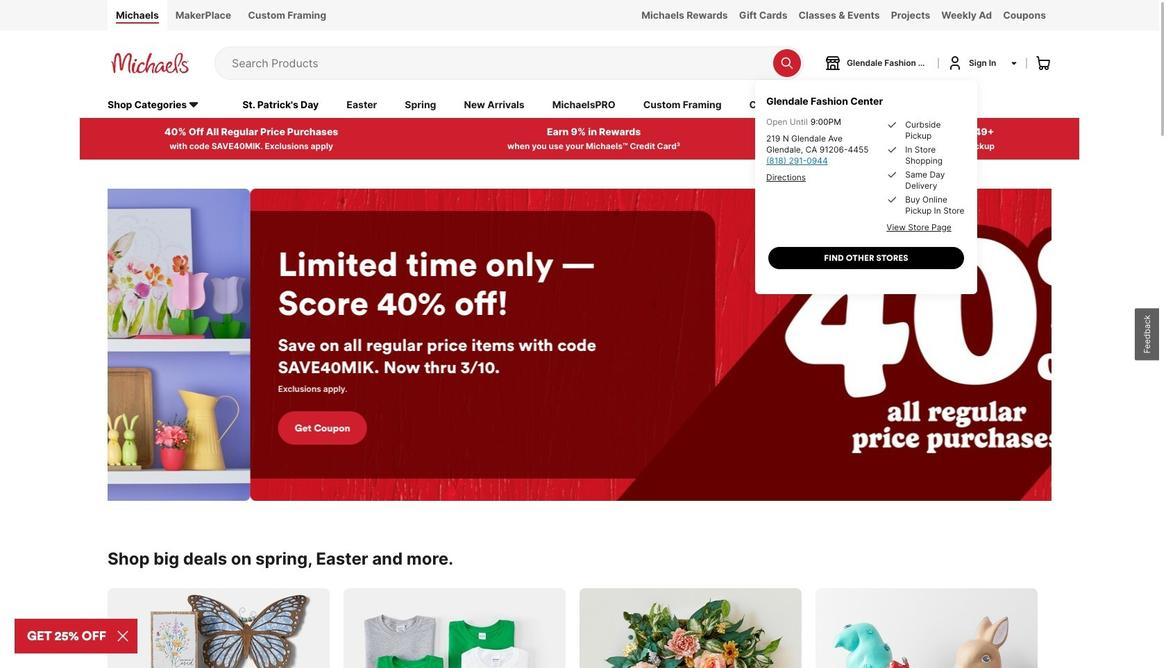 Task type: locate. For each thing, give the bounding box(es) containing it.
Search Input field
[[232, 47, 767, 79]]

tooltip
[[756, 64, 978, 294]]

green wreath with pink and yellow flowers image
[[580, 589, 802, 669]]

gnome and rabbit ceramic paintable crafts image
[[816, 589, 1038, 669]]



Task type: vqa. For each thing, say whether or not it's contained in the screenshot.
by to the left
no



Task type: describe. For each thing, give the bounding box(es) containing it.
grey, white and green folded t-shirts image
[[344, 589, 566, 669]]

yellow, white and pink easter décor on purple shelving image
[[0, 189, 217, 501]]

search button image
[[781, 56, 794, 70]]

40% off all regular price purchases image
[[217, 189, 1162, 501]]

butterfly and floral décor accents on open shelves image
[[108, 589, 330, 669]]



